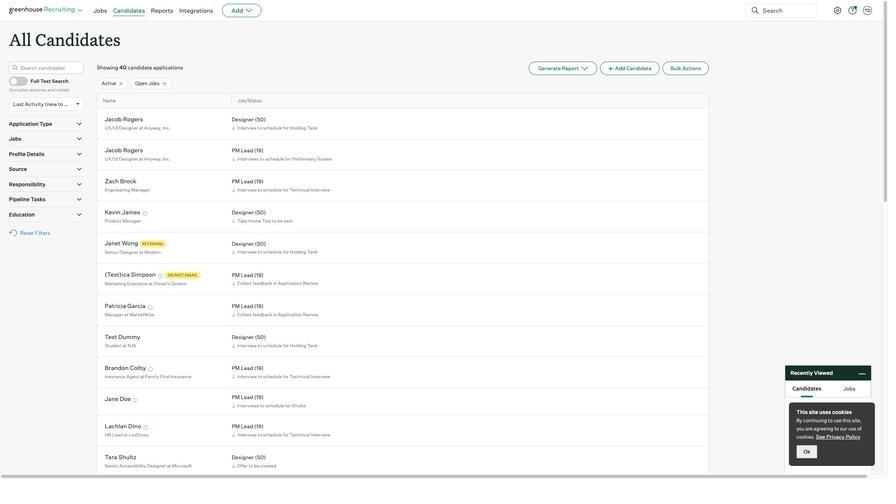 Task type: vqa. For each thing, say whether or not it's contained in the screenshot.
Average time to
no



Task type: locate. For each thing, give the bounding box(es) containing it.
ux/ui for designer (50)
[[105, 125, 118, 131]]

tara
[[105, 454, 117, 462]]

1 vertical spatial marketing
[[812, 411, 838, 417]]

losdinos
[[129, 433, 149, 438]]

0 vertical spatial candidates
[[113, 7, 145, 14]]

2 vertical spatial interview to schedule for holding tank link
[[231, 343, 320, 350]]

marketing inside linda miller head of marketing
[[812, 411, 838, 417]]

jacob rogers ux/ui designer at anyway, inc. down name
[[105, 116, 171, 131]]

for inside 'pm lead (19) interviews to schedule for preliminary screen'
[[285, 156, 291, 162]]

ux/ui down name
[[105, 125, 118, 131]]

2 collect from the top
[[237, 312, 252, 318]]

jobs link
[[94, 7, 107, 14]]

interview to schedule for technical interview link for brandon colby
[[231, 374, 332, 381]]

jobs up 'profile'
[[9, 136, 21, 142]]

3 technical from the top
[[290, 433, 310, 438]]

test
[[262, 218, 271, 224], [105, 334, 117, 341]]

2 interview to schedule for technical interview link from the top
[[231, 374, 332, 381]]

feedback for patricia garcia
[[253, 312, 272, 318]]

0 vertical spatial pm lead (19) collect feedback in application review
[[232, 272, 318, 287]]

interview to schedule for holding tank link for dummy
[[231, 343, 320, 350]]

manager inside zach brock engineering manager
[[131, 187, 150, 193]]

3 pm lead (19) interview to schedule for technical interview from the top
[[232, 424, 330, 438]]

1 ux/ui from the top
[[105, 125, 118, 131]]

1 vertical spatial test
[[105, 334, 117, 341]]

be left created
[[254, 464, 259, 469]]

(50) for jacob rogers
[[255, 116, 266, 123]]

lead inside pm lead (19) interviews to schedule for onsite
[[241, 395, 253, 401]]

holding for jacob rogers
[[290, 125, 306, 131]]

1 vertical spatial interviews
[[237, 404, 259, 409]]

2 ux/ui from the top
[[105, 156, 118, 162]]

add for add candidate
[[615, 65, 626, 72]]

0 vertical spatial tank
[[307, 125, 318, 131]]

0 vertical spatial holding
[[290, 125, 306, 131]]

lead inside 'pm lead (19) interviews to schedule for preliminary screen'
[[241, 148, 253, 154]]

1 review from the top
[[303, 281, 318, 287]]

shultz
[[119, 454, 136, 462]]

at
[[139, 125, 143, 131], [139, 156, 143, 162], [139, 250, 143, 255], [149, 281, 153, 287], [124, 312, 128, 318], [123, 343, 127, 349], [140, 374, 144, 380], [124, 433, 128, 438], [167, 464, 171, 469]]

0 horizontal spatial test
[[105, 334, 117, 341]]

be inside 'designer (50) take home test to be sent'
[[277, 218, 283, 224]]

1 horizontal spatial add
[[615, 65, 626, 72]]

inc. for pm lead (19)
[[163, 156, 171, 162]]

anyway, for pm
[[144, 156, 162, 162]]

jacob rogers link down name
[[105, 116, 143, 124]]

1 vertical spatial senior
[[105, 464, 118, 469]]

5 (19) from the top
[[254, 366, 264, 372]]

review for patricia garcia
[[303, 312, 318, 318]]

3 interview to schedule for holding tank link from the top
[[231, 343, 320, 350]]

candidates down switch applications element
[[35, 28, 121, 50]]

kevin james has been in take home test for more than 7 days image
[[142, 212, 148, 216]]

1 vertical spatial rogers
[[123, 147, 143, 154]]

0 vertical spatial anyway,
[[144, 125, 162, 131]]

4 (19) from the top
[[254, 303, 264, 310]]

to
[[58, 101, 63, 107], [258, 125, 262, 131], [260, 156, 264, 162], [258, 187, 262, 193], [272, 218, 277, 224], [258, 250, 262, 255], [258, 343, 262, 349], [258, 374, 262, 380], [260, 404, 264, 409], [828, 418, 833, 424], [835, 426, 839, 432], [258, 433, 262, 438], [249, 464, 253, 469]]

designer (50) take home test to be sent
[[232, 210, 293, 224]]

candidates link
[[113, 7, 145, 14]]

2 in from the top
[[273, 312, 277, 318]]

jacob rogers ux/ui designer at anyway, inc. for designer
[[105, 116, 171, 131]]

1 insurance from the left
[[105, 374, 125, 380]]

to inside pm lead (19) interviews to schedule for onsite
[[260, 404, 264, 409]]

0 horizontal spatial use
[[834, 418, 842, 424]]

manager down patricia
[[105, 312, 123, 318]]

2 interview to schedule for holding tank link from the top
[[231, 249, 320, 256]]

lachlan
[[105, 423, 127, 431]]

1 pm lead (19) collect feedback in application review from the top
[[232, 272, 318, 287]]

0 vertical spatial add
[[232, 7, 243, 14]]

2 (19) from the top
[[254, 179, 264, 185]]

see privacy policy
[[816, 434, 861, 441]]

ok button
[[797, 446, 818, 459]]

1 vertical spatial jacob rogers ux/ui designer at anyway, inc.
[[105, 147, 171, 162]]

pm lead (19) interview to schedule for technical interview for brandon colby
[[232, 366, 330, 380]]

2 collect feedback in application review link from the top
[[231, 312, 320, 319]]

3 designer (50) interview to schedule for holding tank from the top
[[232, 335, 318, 349]]

(19) for engineering manager
[[254, 179, 264, 185]]

2 jacob rogers link from the top
[[105, 147, 143, 155]]

2 vertical spatial designer (50) interview to schedule for holding tank
[[232, 335, 318, 349]]

jacob rogers link for pm
[[105, 147, 143, 155]]

linda miller head of marketing
[[792, 402, 838, 417]]

0 vertical spatial pm lead (19) interview to schedule for technical interview
[[232, 179, 330, 193]]

inc.
[[163, 125, 171, 131], [163, 156, 171, 162]]

senior down the janet
[[105, 250, 118, 255]]

tab list
[[786, 382, 871, 398]]

0 vertical spatial marketing
[[105, 281, 126, 287]]

0 horizontal spatial be
[[254, 464, 259, 469]]

jacob up zach
[[105, 147, 122, 154]]

6 pm from the top
[[232, 395, 240, 401]]

tank for jacob rogers
[[307, 125, 318, 131]]

interviews inside pm lead (19) interviews to schedule for onsite
[[237, 404, 259, 409]]

2 rogers from the top
[[123, 147, 143, 154]]

jobs right open
[[149, 80, 160, 86]]

rogers for designer
[[123, 116, 143, 123]]

add inside popup button
[[232, 7, 243, 14]]

to inside 'pm lead (19) interviews to schedule for preliminary screen'
[[260, 156, 264, 162]]

0 vertical spatial review
[[303, 281, 318, 287]]

technical for lachlan dino
[[290, 433, 310, 438]]

1 horizontal spatial test
[[262, 218, 271, 224]]

(test)ica simpson
[[105, 271, 156, 279]]

ux/ui up zach
[[105, 156, 118, 162]]

2 vertical spatial candidates
[[793, 386, 822, 392]]

1 collect feedback in application review link from the top
[[231, 280, 320, 287]]

(50) for tara shultz
[[255, 455, 266, 461]]

be
[[277, 218, 283, 224], [254, 464, 259, 469]]

(50) inside designer (50) offer to be created
[[255, 455, 266, 461]]

1 vertical spatial ux/ui
[[105, 156, 118, 162]]

0 vertical spatial manager
[[131, 187, 150, 193]]

2 review from the top
[[303, 312, 318, 318]]

1 pm from the top
[[232, 148, 240, 154]]

0 vertical spatial rogers
[[123, 116, 143, 123]]

1 vertical spatial interview to schedule for holding tank link
[[231, 249, 320, 256]]

2 inc. from the top
[[163, 156, 171, 162]]

1 vertical spatial pm lead (19) interview to schedule for technical interview
[[232, 366, 330, 380]]

created
[[260, 464, 276, 469]]

brock
[[120, 178, 137, 185]]

screen
[[317, 156, 332, 162]]

0 vertical spatial feedback
[[253, 281, 272, 287]]

2 interviews from the top
[[237, 404, 259, 409]]

brandon colby has been in technical interview for more than 14 days image
[[147, 368, 154, 372]]

jane doe link
[[105, 396, 131, 404]]

generate
[[538, 65, 561, 72]]

2 vertical spatial technical
[[290, 433, 310, 438]]

of inside linda miller head of marketing
[[806, 411, 811, 417]]

lead for hr lead at losdinos
[[241, 424, 253, 430]]

0 vertical spatial interview to schedule for holding tank link
[[231, 125, 320, 132]]

lead for manager at marketwise
[[241, 303, 253, 310]]

0 vertical spatial be
[[277, 218, 283, 224]]

review for (test)ica simpson
[[303, 281, 318, 287]]

collect feedback in application review link for patricia garcia
[[231, 312, 320, 319]]

pm inside 'pm lead (19) interviews to schedule for preliminary screen'
[[232, 148, 240, 154]]

6 (19) from the top
[[254, 395, 264, 401]]

0 vertical spatial designer (50) interview to schedule for holding tank
[[232, 116, 318, 131]]

0 vertical spatial in
[[273, 281, 277, 287]]

do
[[168, 273, 174, 278]]

ux/ui for pm lead (19)
[[105, 156, 118, 162]]

jacob rogers link up brock
[[105, 147, 143, 155]]

1 vertical spatial anyway,
[[144, 156, 162, 162]]

interview to schedule for technical interview link down interviews to schedule for onsite link
[[231, 432, 332, 439]]

1 vertical spatial candidates
[[35, 28, 121, 50]]

activity
[[25, 101, 44, 107]]

test dummy link
[[105, 334, 140, 342]]

designer (50) offer to be created
[[232, 455, 276, 469]]

2 vertical spatial pm lead (19) interview to schedule for technical interview
[[232, 424, 330, 438]]

candidates inside tab list
[[793, 386, 822, 392]]

interview to schedule for technical interview link up pm lead (19) interviews to schedule for onsite
[[231, 374, 332, 381]]

1 vertical spatial tank
[[307, 250, 318, 255]]

this
[[797, 410, 808, 416]]

2 vertical spatial application
[[278, 312, 302, 318]]

of down the site,
[[858, 426, 862, 432]]

(19) for manager at marketwise
[[254, 303, 264, 310]]

0 horizontal spatial of
[[806, 411, 811, 417]]

jacob rogers ux/ui designer at anyway, inc. up brock
[[105, 147, 171, 162]]

family
[[145, 374, 159, 380]]

0 vertical spatial collect feedback in application review link
[[231, 280, 320, 287]]

tab list containing candidates
[[786, 382, 871, 398]]

5 (50) from the top
[[255, 455, 266, 461]]

test inside 'designer (50) take home test to be sent'
[[262, 218, 271, 224]]

marketing executive at clover's greens
[[105, 281, 187, 287]]

holding for test dummy
[[290, 343, 306, 349]]

1 horizontal spatial marketing
[[812, 411, 838, 417]]

0 vertical spatial application
[[9, 121, 38, 127]]

technical up onsite
[[290, 374, 310, 380]]

pm lead (19) interviews to schedule for preliminary screen
[[232, 148, 332, 162]]

1 vertical spatial of
[[858, 426, 862, 432]]

0 horizontal spatial marketing
[[105, 281, 126, 287]]

4 pm from the top
[[232, 303, 240, 310]]

2 feedback from the top
[[253, 312, 272, 318]]

n/a
[[128, 343, 136, 349]]

technical down preliminary at the top of the page
[[290, 187, 310, 193]]

interviews inside 'pm lead (19) interviews to schedule for preliminary screen'
[[237, 156, 259, 162]]

1 vertical spatial interview to schedule for technical interview link
[[231, 374, 332, 381]]

0 vertical spatial jacob rogers link
[[105, 116, 143, 124]]

schedule inside 'pm lead (19) interviews to schedule for preliminary screen'
[[265, 156, 284, 162]]

patricia garcia
[[105, 303, 146, 310]]

1 vertical spatial inc.
[[163, 156, 171, 162]]

jane doe
[[105, 396, 131, 403]]

generate report button
[[529, 62, 597, 75]]

schedule inside pm lead (19) interviews to schedule for onsite
[[265, 404, 284, 409]]

offer
[[237, 464, 248, 469]]

1 vertical spatial designer (50) interview to schedule for holding tank
[[232, 241, 318, 255]]

0 vertical spatial jacob
[[105, 116, 122, 123]]

interviews for jane doe
[[237, 404, 259, 409]]

4 (50) from the top
[[255, 335, 266, 341]]

interviews to schedule for onsite link
[[231, 403, 308, 410]]

0 vertical spatial collect
[[237, 281, 252, 287]]

2 vertical spatial interview to schedule for technical interview link
[[231, 432, 332, 439]]

pm for ux/ui designer at anyway, inc.
[[232, 148, 240, 154]]

collect feedback in application review link
[[231, 280, 320, 287], [231, 312, 320, 319]]

modern
[[144, 250, 161, 255]]

1 horizontal spatial be
[[277, 218, 283, 224]]

3 pm from the top
[[232, 272, 240, 279]]

kevin james
[[105, 209, 140, 216]]

anyway, for designer
[[144, 125, 162, 131]]

1 pm lead (19) interview to schedule for technical interview from the top
[[232, 179, 330, 193]]

1 inc. from the top
[[163, 125, 171, 131]]

1 interview to schedule for holding tank link from the top
[[231, 125, 320, 132]]

integrations
[[179, 7, 213, 14]]

janet wong link
[[105, 240, 138, 249]]

0 vertical spatial jacob rogers ux/ui designer at anyway, inc.
[[105, 116, 171, 131]]

1 vertical spatial add
[[615, 65, 626, 72]]

0 vertical spatial interviews
[[237, 156, 259, 162]]

1 vertical spatial technical
[[290, 374, 310, 380]]

0 vertical spatial of
[[806, 411, 811, 417]]

pm for engineering manager
[[232, 179, 240, 185]]

(19) inside pm lead (19) interviews to schedule for onsite
[[254, 395, 264, 401]]

site,
[[852, 418, 862, 424]]

1 anyway, from the top
[[144, 125, 162, 131]]

pipeline tasks
[[9, 196, 46, 203]]

0 vertical spatial senior
[[105, 250, 118, 255]]

jacob rogers link for designer
[[105, 116, 143, 124]]

test up student
[[105, 334, 117, 341]]

in
[[273, 281, 277, 287], [273, 312, 277, 318]]

0 vertical spatial inc.
[[163, 125, 171, 131]]

0 horizontal spatial insurance
[[105, 374, 125, 380]]

text
[[40, 78, 51, 84]]

do not email
[[168, 273, 198, 278]]

1 interviews from the top
[[237, 156, 259, 162]]

zach
[[105, 178, 119, 185]]

2 anyway, from the top
[[144, 156, 162, 162]]

interview to schedule for holding tank link
[[231, 125, 320, 132], [231, 249, 320, 256], [231, 343, 320, 350]]

feedback
[[253, 281, 272, 287], [253, 312, 272, 318]]

manager down brock
[[131, 187, 150, 193]]

schedule
[[263, 125, 282, 131], [265, 156, 284, 162], [263, 187, 282, 193], [263, 250, 282, 255], [263, 343, 282, 349], [263, 374, 282, 380], [265, 404, 284, 409], [263, 433, 282, 438]]

rogers down open
[[123, 116, 143, 123]]

manager down james
[[122, 218, 141, 224]]

1 vertical spatial pm lead (19) collect feedback in application review
[[232, 303, 318, 318]]

(50)
[[255, 116, 266, 123], [255, 210, 266, 216], [255, 241, 266, 247], [255, 335, 266, 341], [255, 455, 266, 461]]

7 (19) from the top
[[254, 424, 264, 430]]

test inside test dummy student at n/a
[[105, 334, 117, 341]]

anyway,
[[144, 125, 162, 131], [144, 156, 162, 162]]

2 senior from the top
[[105, 464, 118, 469]]

actions
[[683, 65, 701, 72]]

interviews for jacob rogers
[[237, 156, 259, 162]]

0 vertical spatial interview to schedule for technical interview link
[[231, 187, 332, 194]]

pm lead (19) interview to schedule for technical interview up pm lead (19) interviews to schedule for onsite
[[232, 366, 330, 380]]

2 holding from the top
[[290, 250, 306, 255]]

1 holding from the top
[[290, 125, 306, 131]]

1 vertical spatial be
[[254, 464, 259, 469]]

1 jacob from the top
[[105, 116, 122, 123]]

add
[[232, 7, 243, 14], [615, 65, 626, 72]]

1 vertical spatial collect feedback in application review link
[[231, 312, 320, 319]]

1 vertical spatial jacob
[[105, 147, 122, 154]]

use left this
[[834, 418, 842, 424]]

2 pm lead (19) collect feedback in application review from the top
[[232, 303, 318, 318]]

interview to schedule for holding tank link for rogers
[[231, 125, 320, 132]]

jacob rogers link
[[105, 116, 143, 124], [105, 147, 143, 155]]

product manager
[[105, 218, 141, 224]]

5 pm from the top
[[232, 366, 240, 372]]

designer
[[232, 116, 254, 123], [119, 125, 138, 131], [119, 156, 138, 162], [232, 210, 254, 216], [232, 241, 254, 247], [119, 250, 138, 255], [232, 335, 254, 341], [232, 455, 254, 461], [147, 464, 166, 469]]

student
[[105, 343, 122, 349]]

pm lead (19) collect feedback in application review
[[232, 272, 318, 287], [232, 303, 318, 318]]

collect for patricia garcia
[[237, 312, 252, 318]]

0 vertical spatial technical
[[290, 187, 310, 193]]

1 vertical spatial jacob rogers link
[[105, 147, 143, 155]]

2 vertical spatial holding
[[290, 343, 306, 349]]

pm lead (19) interview to schedule for technical interview down interviews to schedule for preliminary screen link
[[232, 179, 330, 193]]

interview to schedule for technical interview link down interviews to schedule for preliminary screen link
[[231, 187, 332, 194]]

1 vertical spatial use
[[849, 426, 857, 432]]

showing 40 candidate applications
[[97, 64, 183, 71]]

(19) inside 'pm lead (19) interviews to schedule for preliminary screen'
[[254, 148, 264, 154]]

senior down tara
[[105, 464, 118, 469]]

1 vertical spatial collect
[[237, 312, 252, 318]]

0 vertical spatial test
[[262, 218, 271, 224]]

3 (19) from the top
[[254, 272, 264, 279]]

insurance down brandon
[[105, 374, 125, 380]]

be left sent
[[277, 218, 283, 224]]

3 holding from the top
[[290, 343, 306, 349]]

tara shultz senior accessibility designer at microsoft
[[105, 454, 192, 469]]

1 (19) from the top
[[254, 148, 264, 154]]

0 horizontal spatial add
[[232, 7, 243, 14]]

1 jacob rogers ux/ui designer at anyway, inc. from the top
[[105, 116, 171, 131]]

(19) for marketing executive at clover's greens
[[254, 272, 264, 279]]

application
[[9, 121, 38, 127], [278, 281, 302, 287], [278, 312, 302, 318]]

rogers up brock
[[123, 147, 143, 154]]

to inside 'designer (50) take home test to be sent'
[[272, 218, 277, 224]]

2 insurance from the left
[[171, 374, 191, 380]]

1 interview to schedule for technical interview link from the top
[[231, 187, 332, 194]]

take home test to be sent link
[[231, 218, 295, 225]]

1 vertical spatial application
[[278, 281, 302, 287]]

3 tank from the top
[[307, 343, 318, 349]]

designer inside the tara shultz senior accessibility designer at microsoft
[[147, 464, 166, 469]]

technical down onsite
[[290, 433, 310, 438]]

review
[[303, 281, 318, 287], [303, 312, 318, 318]]

profile
[[9, 151, 26, 157]]

1 designer (50) interview to schedule for holding tank from the top
[[232, 116, 318, 131]]

1 rogers from the top
[[123, 116, 143, 123]]

senior inside the tara shultz senior accessibility designer at microsoft
[[105, 464, 118, 469]]

for inside pm lead (19) interviews to schedule for onsite
[[285, 404, 291, 409]]

candidates down recently viewed
[[793, 386, 822, 392]]

2 technical from the top
[[290, 374, 310, 380]]

test right 'home' at the left
[[262, 218, 271, 224]]

full
[[31, 78, 39, 84]]

2 vertical spatial tank
[[307, 343, 318, 349]]

2 jacob from the top
[[105, 147, 122, 154]]

1 vertical spatial in
[[273, 312, 277, 318]]

1 vertical spatial review
[[303, 312, 318, 318]]

jobs up cookies
[[844, 386, 856, 392]]

2 pm from the top
[[232, 179, 240, 185]]

insurance right 'first'
[[171, 374, 191, 380]]

senior
[[105, 250, 118, 255], [105, 464, 118, 469]]

zach brock link
[[105, 178, 137, 186]]

all candidates
[[9, 28, 121, 50]]

(19) for ux/ui designer at anyway, inc.
[[254, 148, 264, 154]]

2 (50) from the top
[[255, 210, 266, 216]]

1 vertical spatial holding
[[290, 250, 306, 255]]

interviews
[[237, 156, 259, 162], [237, 404, 259, 409]]

1 horizontal spatial of
[[858, 426, 862, 432]]

ok
[[804, 450, 810, 456]]

pm lead (19) interview to schedule for technical interview down interviews to schedule for onsite link
[[232, 424, 330, 438]]

1 feedback from the top
[[253, 281, 272, 287]]

1 (50) from the top
[[255, 116, 266, 123]]

1 jacob rogers link from the top
[[105, 116, 143, 124]]

of up "continuing"
[[806, 411, 811, 417]]

jacob
[[105, 116, 122, 123], [105, 147, 122, 154]]

3 interview to schedule for technical interview link from the top
[[231, 432, 332, 439]]

2 tank from the top
[[307, 250, 318, 255]]

lead for ux/ui designer at anyway, inc.
[[241, 148, 253, 154]]

1 collect from the top
[[237, 281, 252, 287]]

1 horizontal spatial insurance
[[171, 374, 191, 380]]

be inside designer (50) offer to be created
[[254, 464, 259, 469]]

designer (50) interview to schedule for holding tank for dummy
[[232, 335, 318, 349]]

1 vertical spatial manager
[[122, 218, 141, 224]]

candidate
[[128, 64, 152, 71]]

1 vertical spatial feedback
[[253, 312, 272, 318]]

garcia
[[127, 303, 146, 310]]

0 vertical spatial ux/ui
[[105, 125, 118, 131]]

jacob down name
[[105, 116, 122, 123]]

lachlan dino
[[105, 423, 141, 431]]

7 pm from the top
[[232, 424, 240, 430]]

all
[[9, 28, 31, 50]]

reports
[[151, 7, 173, 14]]

james
[[122, 209, 140, 216]]

(new
[[45, 101, 57, 107]]

use up the policy
[[849, 426, 857, 432]]

1 tank from the top
[[307, 125, 318, 131]]

2 jacob rogers ux/ui designer at anyway, inc. from the top
[[105, 147, 171, 162]]

2 pm lead (19) interview to schedule for technical interview from the top
[[232, 366, 330, 380]]

candidates right jobs link
[[113, 7, 145, 14]]

1 in from the top
[[273, 281, 277, 287]]

technical for brandon colby
[[290, 374, 310, 380]]



Task type: describe. For each thing, give the bounding box(es) containing it.
interviews to schedule for preliminary screen link
[[231, 156, 334, 163]]

policy
[[846, 434, 861, 441]]

by
[[797, 418, 802, 424]]

1 technical from the top
[[290, 187, 310, 193]]

type
[[39, 121, 52, 127]]

clover's
[[154, 281, 171, 287]]

rogers for pm
[[123, 147, 143, 154]]

hr lead at losdinos
[[105, 433, 149, 438]]

2 vertical spatial manager
[[105, 312, 123, 318]]

jacob for designer
[[105, 116, 122, 123]]

2 designer (50) interview to schedule for holding tank from the top
[[232, 241, 318, 255]]

full text search (includes resumes and notes)
[[9, 78, 70, 93]]

zach brock engineering manager
[[105, 178, 150, 193]]

product
[[105, 218, 121, 224]]

insurance agent at family first insurance
[[105, 374, 191, 380]]

of inside by continuing to use this site, you are agreeing to our use of cookies.
[[858, 426, 862, 432]]

dino
[[128, 423, 141, 431]]

see
[[816, 434, 826, 441]]

janet wong
[[105, 240, 138, 247]]

brandon colby
[[105, 365, 146, 372]]

checkmark image
[[12, 78, 18, 83]]

and
[[48, 87, 55, 93]]

agent
[[126, 374, 139, 380]]

you
[[797, 426, 805, 432]]

notes)
[[56, 87, 70, 93]]

home
[[248, 218, 261, 224]]

lead for marketing executive at clover's greens
[[241, 272, 253, 279]]

reset filters button
[[9, 226, 54, 240]]

patricia
[[105, 303, 126, 310]]

bulk actions
[[671, 65, 701, 72]]

in for patricia garcia
[[273, 312, 277, 318]]

feedback for (test)ica simpson
[[253, 281, 272, 287]]

tara shultz link
[[105, 454, 136, 463]]

1 senior from the top
[[105, 250, 118, 255]]

designer inside 'designer (50) take home test to be sent'
[[232, 210, 254, 216]]

designer (50) interview to schedule for holding tank for rogers
[[232, 116, 318, 131]]

integrations link
[[179, 7, 213, 14]]

jane doe has been in onsite for more than 21 days image
[[132, 399, 139, 403]]

applications
[[153, 64, 183, 71]]

take
[[237, 218, 248, 224]]

accessibility
[[119, 464, 146, 469]]

are
[[806, 426, 813, 432]]

first
[[160, 374, 170, 380]]

collect feedback in application review link for (test)ica simpson
[[231, 280, 320, 287]]

designer inside designer (50) offer to be created
[[232, 455, 254, 461]]

jane
[[105, 396, 118, 403]]

greens
[[172, 281, 187, 287]]

1 horizontal spatial use
[[849, 426, 857, 432]]

pm lead (19) interview to schedule for technical interview for lachlan dino
[[232, 424, 330, 438]]

pm for manager at marketwise
[[232, 303, 240, 310]]

0 vertical spatial use
[[834, 418, 842, 424]]

inc. for designer (50)
[[163, 125, 171, 131]]

(test)ica simpson link
[[105, 271, 156, 280]]

lachlan dino link
[[105, 423, 141, 432]]

wong
[[122, 240, 138, 247]]

internal
[[142, 242, 164, 247]]

brandon
[[105, 365, 129, 372]]

add for add
[[232, 7, 243, 14]]

manager at marketwise
[[105, 312, 155, 318]]

lachlan dino has been in technical interview for more than 14 days image
[[143, 426, 149, 431]]

last activity (new to old) option
[[13, 101, 74, 107]]

senior designer at modern
[[105, 250, 161, 255]]

filters
[[35, 230, 50, 236]]

to inside designer (50) offer to be created
[[249, 464, 253, 469]]

(50) inside 'designer (50) take home test to be sent'
[[255, 210, 266, 216]]

td button
[[863, 6, 872, 15]]

sent
[[284, 218, 293, 224]]

pm inside pm lead (19) interviews to schedule for onsite
[[232, 395, 240, 401]]

patricia garcia has been in application review for more than 5 days image
[[147, 306, 154, 310]]

td button
[[862, 4, 874, 16]]

profile details
[[9, 151, 44, 157]]

switch applications element
[[76, 6, 85, 15]]

janet
[[105, 240, 121, 247]]

(includes
[[9, 87, 28, 93]]

(19) for insurance agent at family first insurance
[[254, 366, 264, 372]]

reports link
[[151, 7, 173, 14]]

switch applications image
[[77, 7, 83, 14]]

continuing
[[804, 418, 827, 424]]

in for (test)ica simpson
[[273, 281, 277, 287]]

executive
[[127, 281, 148, 287]]

viewed
[[814, 370, 833, 377]]

this site uses cookies
[[797, 410, 852, 416]]

candidate
[[627, 65, 652, 72]]

report
[[562, 65, 579, 72]]

configure image
[[833, 6, 842, 15]]

pm for insurance agent at family first insurance
[[232, 366, 240, 372]]

(50) for test dummy
[[255, 335, 266, 341]]

name
[[103, 98, 116, 104]]

old)
[[64, 101, 74, 107]]

jacob for pm
[[105, 147, 122, 154]]

pm for marketing executive at clover's greens
[[232, 272, 240, 279]]

education
[[9, 212, 35, 218]]

email
[[185, 273, 198, 278]]

patricia garcia link
[[105, 303, 146, 311]]

add candidate
[[615, 65, 652, 72]]

add button
[[222, 4, 262, 17]]

pipeline
[[9, 196, 30, 203]]

at inside test dummy student at n/a
[[123, 343, 127, 349]]

open
[[135, 80, 147, 86]]

see privacy policy link
[[816, 434, 861, 441]]

bulk
[[671, 65, 681, 72]]

details
[[27, 151, 44, 157]]

marketwise
[[129, 312, 155, 318]]

Top navigation search text field
[[760, 3, 812, 18]]

tank for test dummy
[[307, 343, 318, 349]]

onsite
[[292, 404, 306, 409]]

collect for (test)ica simpson
[[237, 281, 252, 287]]

lead for insurance agent at family first insurance
[[241, 366, 253, 372]]

responsibility
[[9, 181, 45, 188]]

application for patricia garcia
[[278, 312, 302, 318]]

lead for engineering manager
[[241, 179, 253, 185]]

(test)ica simpson has been in application review for more than 5 days image
[[157, 274, 164, 279]]

(19) for hr lead at losdinos
[[254, 424, 264, 430]]

3 (50) from the top
[[255, 241, 266, 247]]

tasks
[[31, 196, 46, 203]]

at inside the tara shultz senior accessibility designer at microsoft
[[167, 464, 171, 469]]

Search candidates field
[[9, 62, 84, 74]]

search
[[52, 78, 68, 84]]

last
[[13, 101, 24, 107]]

add candidate link
[[600, 62, 660, 75]]

brandon colby link
[[105, 365, 146, 373]]

cookies.
[[797, 435, 815, 441]]

jacob rogers ux/ui designer at anyway, inc. for pm
[[105, 147, 171, 162]]

pm for hr lead at losdinos
[[232, 424, 240, 430]]

head
[[792, 411, 805, 417]]

jobs right switch applications element
[[94, 7, 107, 14]]

recently viewed
[[791, 370, 833, 377]]

candidate reports are now available! apply filters and select "view in app" element
[[529, 62, 597, 75]]

interview to schedule for technical interview link for lachlan dino
[[231, 432, 332, 439]]

pm lead (19) collect feedback in application review for patricia garcia
[[232, 303, 318, 318]]

pm lead (19) collect feedback in application review for (test)ica simpson
[[232, 272, 318, 287]]

agreeing
[[814, 426, 834, 432]]

application for (test)ica simpson
[[278, 281, 302, 287]]



